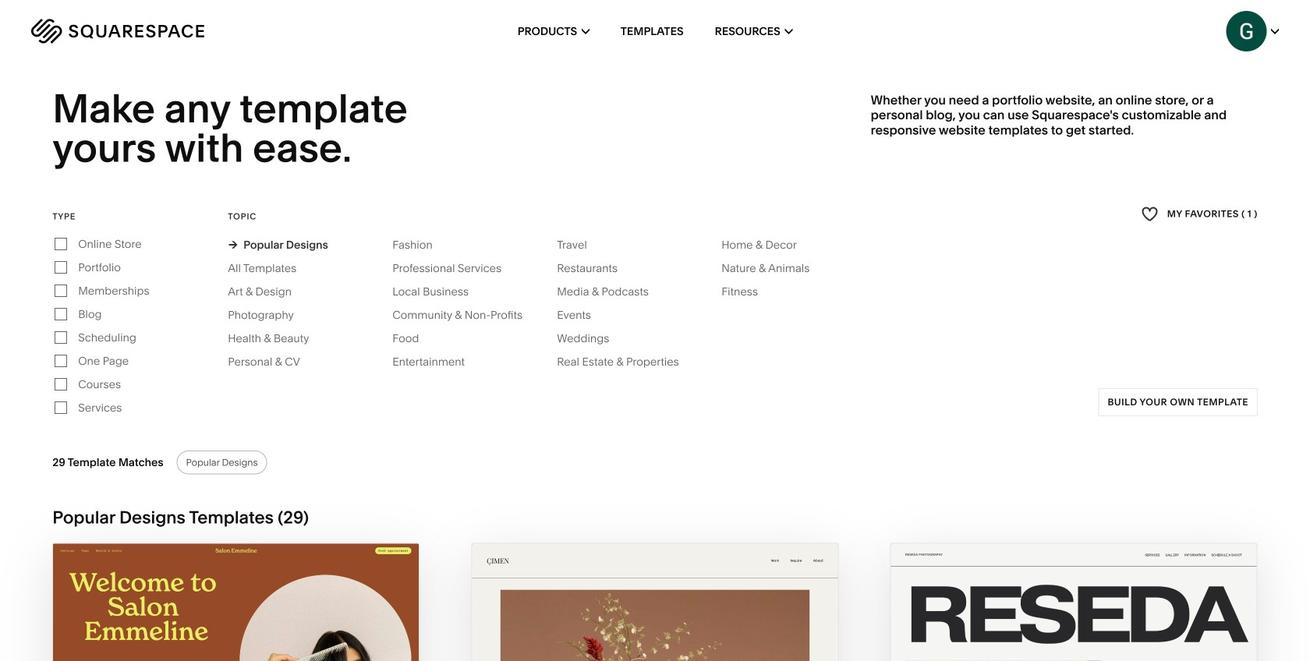 Task type: locate. For each thing, give the bounding box(es) containing it.
emmeline image
[[53, 544, 419, 661]]

çimen image
[[472, 544, 838, 661]]

reseda image
[[891, 544, 1257, 661]]



Task type: vqa. For each thing, say whether or not it's contained in the screenshot.
'Reseda' image
yes



